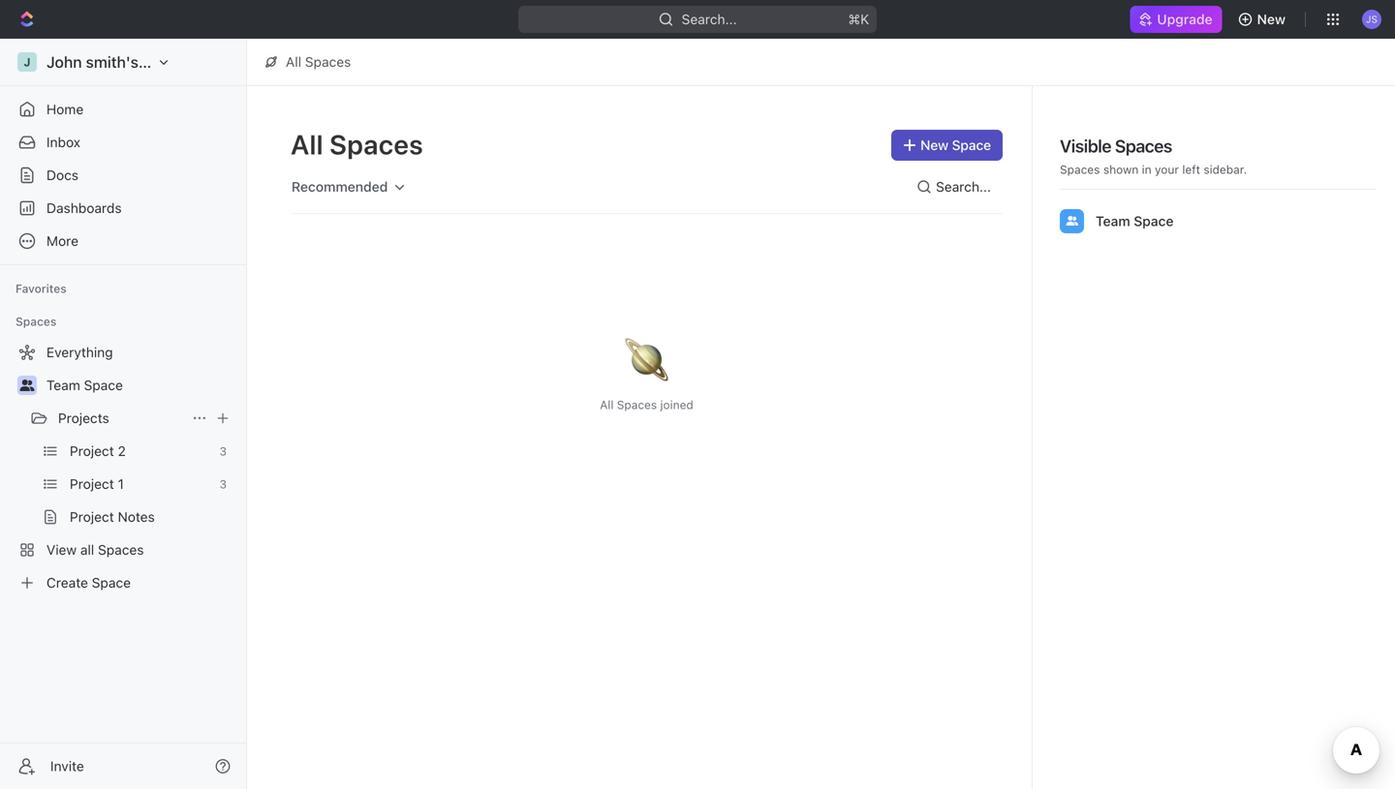 Task type: locate. For each thing, give the bounding box(es) containing it.
john smith's workspace, , element
[[17, 52, 37, 72]]

space down in
[[1134, 213, 1174, 229]]

recommended
[[292, 179, 388, 195]]

workspace
[[142, 53, 223, 71]]

left
[[1183, 163, 1201, 176]]

js
[[1367, 13, 1378, 25]]

everything link
[[8, 337, 235, 368]]

view all spaces
[[47, 542, 144, 558]]

1 horizontal spatial team
[[1096, 213, 1131, 229]]

3 up project notes link
[[220, 478, 227, 491]]

search... button
[[909, 172, 1003, 203]]

space
[[952, 137, 992, 153], [1134, 213, 1174, 229], [84, 378, 123, 394], [92, 575, 131, 591]]

project for project notes
[[70, 509, 114, 525]]

project 2
[[70, 443, 126, 459]]

search...
[[682, 11, 737, 27], [936, 179, 992, 195]]

project inside project notes link
[[70, 509, 114, 525]]

search... inside search... button
[[936, 179, 992, 195]]

project left 2
[[70, 443, 114, 459]]

0 horizontal spatial user group image
[[20, 380, 34, 392]]

upgrade link
[[1131, 6, 1223, 33]]

team down everything
[[47, 378, 80, 394]]

0 vertical spatial project
[[70, 443, 114, 459]]

1 vertical spatial project
[[70, 476, 114, 492]]

new inside button
[[1258, 11, 1286, 27]]

more
[[47, 233, 79, 249]]

1 3 from the top
[[220, 445, 227, 458]]

docs link
[[8, 160, 238, 191]]

space down the view all spaces link
[[92, 575, 131, 591]]

john smith's workspace
[[47, 53, 223, 71]]

1 horizontal spatial search...
[[936, 179, 992, 195]]

new
[[1258, 11, 1286, 27], [921, 137, 949, 153]]

0 vertical spatial new
[[1258, 11, 1286, 27]]

0 vertical spatial user group image
[[1066, 216, 1079, 226]]

invite
[[50, 759, 84, 775]]

1 vertical spatial 3
[[220, 478, 227, 491]]

team space inside team space link
[[47, 378, 123, 394]]

shown
[[1104, 163, 1139, 176]]

0 vertical spatial team space
[[1096, 213, 1174, 229]]

project for project 2
[[70, 443, 114, 459]]

team space
[[1096, 213, 1174, 229], [47, 378, 123, 394]]

create
[[47, 575, 88, 591]]

3 project from the top
[[70, 509, 114, 525]]

team space up projects
[[47, 378, 123, 394]]

1 horizontal spatial team space
[[1096, 213, 1174, 229]]

spaces
[[305, 54, 351, 70], [330, 128, 424, 160], [1116, 136, 1173, 157], [1060, 163, 1101, 176], [16, 315, 57, 329], [617, 398, 657, 412], [98, 542, 144, 558]]

new right upgrade
[[1258, 11, 1286, 27]]

project up "view all spaces"
[[70, 509, 114, 525]]

team
[[1096, 213, 1131, 229], [47, 378, 80, 394]]

0 horizontal spatial team
[[47, 378, 80, 394]]

1 vertical spatial user group image
[[20, 380, 34, 392]]

0 vertical spatial all spaces
[[286, 54, 351, 70]]

spaces inside tree
[[98, 542, 144, 558]]

0 vertical spatial all
[[286, 54, 302, 70]]

more button
[[8, 226, 238, 257]]

visible
[[1060, 136, 1112, 157]]

project inside project 2 'link'
[[70, 443, 114, 459]]

all
[[286, 54, 302, 70], [291, 128, 324, 160], [600, 398, 614, 412]]

1 vertical spatial team
[[47, 378, 80, 394]]

1 vertical spatial new
[[921, 137, 949, 153]]

1 project from the top
[[70, 443, 114, 459]]

project left "1"
[[70, 476, 114, 492]]

all
[[80, 542, 94, 558]]

3
[[220, 445, 227, 458], [220, 478, 227, 491]]

project inside the project 1 "link"
[[70, 476, 114, 492]]

all spaces joined
[[600, 398, 694, 412]]

1
[[118, 476, 124, 492]]

user group image
[[1066, 216, 1079, 226], [20, 380, 34, 392]]

0 horizontal spatial team space
[[47, 378, 123, 394]]

team down shown
[[1096, 213, 1131, 229]]

john
[[47, 53, 82, 71]]

space up search... button
[[952, 137, 992, 153]]

new up search... button
[[921, 137, 949, 153]]

2 project from the top
[[70, 476, 114, 492]]

0 vertical spatial team
[[1096, 213, 1131, 229]]

dashboards link
[[8, 193, 238, 224]]

⌘k
[[848, 11, 870, 27]]

team inside tree
[[47, 378, 80, 394]]

all spaces
[[286, 54, 351, 70], [291, 128, 424, 160]]

2 3 from the top
[[220, 478, 227, 491]]

1 vertical spatial all spaces
[[291, 128, 424, 160]]

3 right project 2 'link'
[[220, 445, 227, 458]]

project 1
[[70, 476, 124, 492]]

new inside button
[[921, 137, 949, 153]]

0 horizontal spatial new
[[921, 137, 949, 153]]

new space
[[921, 137, 992, 153]]

1 horizontal spatial user group image
[[1066, 216, 1079, 226]]

2 vertical spatial all
[[600, 398, 614, 412]]

team space link
[[47, 370, 235, 401]]

2 vertical spatial project
[[70, 509, 114, 525]]

1 horizontal spatial new
[[1258, 11, 1286, 27]]

tree containing everything
[[8, 337, 238, 599]]

project
[[70, 443, 114, 459], [70, 476, 114, 492], [70, 509, 114, 525]]

1 vertical spatial search...
[[936, 179, 992, 195]]

tree
[[8, 337, 238, 599]]

team space down in
[[1096, 213, 1174, 229]]

0 horizontal spatial search...
[[682, 11, 737, 27]]

favorites
[[16, 282, 67, 296]]

create space
[[47, 575, 131, 591]]

your
[[1155, 163, 1180, 176]]

new for new
[[1258, 11, 1286, 27]]

1 vertical spatial team space
[[47, 378, 123, 394]]

0 vertical spatial 3
[[220, 445, 227, 458]]

inbox link
[[8, 127, 238, 158]]

recommended button
[[283, 171, 416, 204]]



Task type: vqa. For each thing, say whether or not it's contained in the screenshot.
rightmost Team Space, , element
no



Task type: describe. For each thing, give the bounding box(es) containing it.
dashboards
[[47, 200, 122, 216]]

3 for 1
[[220, 478, 227, 491]]

sidebar.
[[1204, 163, 1248, 176]]

project notes link
[[70, 502, 235, 533]]

new for new space
[[921, 137, 949, 153]]

joined
[[661, 398, 694, 412]]

view all spaces link
[[8, 535, 235, 566]]

project for project 1
[[70, 476, 114, 492]]

project 2 link
[[70, 436, 212, 467]]

smith's
[[86, 53, 139, 71]]

space inside button
[[952, 137, 992, 153]]

2
[[118, 443, 126, 459]]

create space link
[[8, 568, 235, 599]]

space down everything "link"
[[84, 378, 123, 394]]

everything
[[47, 345, 113, 361]]

tree inside sidebar navigation
[[8, 337, 238, 599]]

upgrade
[[1158, 11, 1213, 27]]

visible spaces spaces shown in your left sidebar.
[[1060, 136, 1248, 176]]

project 1 link
[[70, 469, 212, 500]]

inbox
[[47, 134, 80, 150]]

new space button
[[892, 130, 1003, 161]]

user group image inside tree
[[20, 380, 34, 392]]

3 for 2
[[220, 445, 227, 458]]

1 vertical spatial all
[[291, 128, 324, 160]]

project notes
[[70, 509, 155, 525]]

projects
[[58, 410, 109, 426]]

home
[[47, 101, 84, 117]]

favorites button
[[8, 277, 74, 300]]

in
[[1142, 163, 1152, 176]]

home link
[[8, 94, 238, 125]]

view
[[47, 542, 77, 558]]

j
[[24, 55, 31, 69]]

projects link
[[58, 403, 184, 434]]

notes
[[118, 509, 155, 525]]

js button
[[1357, 4, 1388, 35]]

sidebar navigation
[[0, 39, 251, 790]]

0 vertical spatial search...
[[682, 11, 737, 27]]

new button
[[1231, 4, 1298, 35]]

docs
[[47, 167, 79, 183]]



